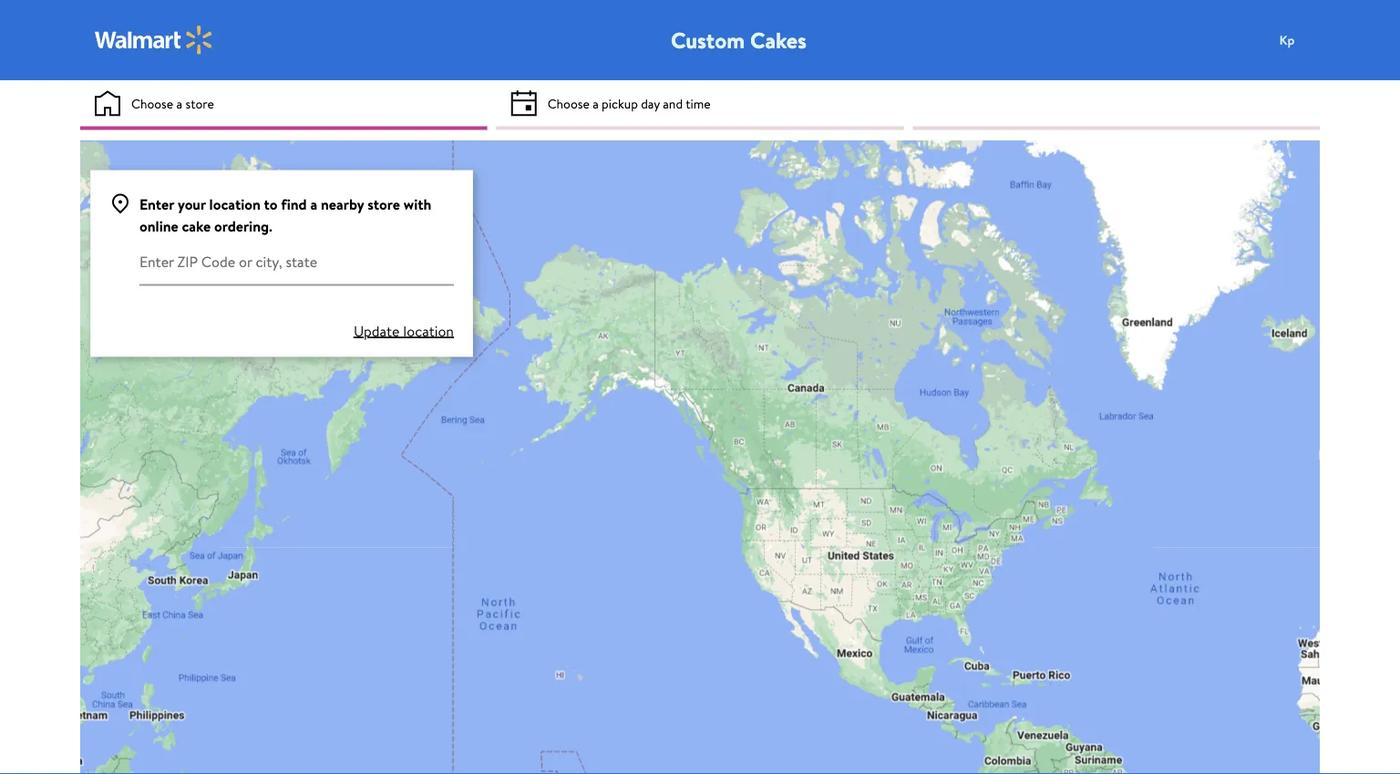 Task type: describe. For each thing, give the bounding box(es) containing it.
store inside enter your location to find a nearby store with online cake ordering.
[[368, 194, 400, 214]]

and
[[663, 94, 683, 112]]

pickup
[[602, 94, 638, 112]]

update location
[[354, 320, 454, 341]]

your
[[178, 194, 206, 214]]

kp
[[1280, 31, 1295, 49]]

day
[[641, 94, 660, 112]]

map region
[[0, 81, 1387, 774]]

choose for choose a store
[[131, 94, 173, 112]]

pin nav image
[[109, 193, 131, 215]]

time
[[686, 94, 711, 112]]

choose a pickup day and time
[[548, 94, 711, 112]]

Enter Zip code or city, state to find a bakery text field
[[139, 237, 454, 286]]

a inside enter your location to find a nearby store with online cake ordering.
[[310, 194, 317, 214]]

a for store
[[176, 94, 182, 112]]

location inside button
[[403, 320, 454, 341]]

0 horizontal spatial store
[[185, 94, 214, 112]]

update
[[354, 320, 400, 341]]

choose a store
[[131, 94, 214, 112]]



Task type: locate. For each thing, give the bounding box(es) containing it.
1 horizontal spatial a
[[310, 194, 317, 214]]

find
[[281, 194, 307, 214]]

store left with
[[368, 194, 400, 214]]

a
[[176, 94, 182, 112], [593, 94, 599, 112], [310, 194, 317, 214]]

to
[[264, 194, 278, 214]]

choose left pickup at the left of the page
[[548, 94, 590, 112]]

a down back to walmart.com 'image'
[[176, 94, 182, 112]]

1 choose from the left
[[131, 94, 173, 112]]

1 horizontal spatial store
[[368, 194, 400, 214]]

a left pickup at the left of the page
[[593, 94, 599, 112]]

enter
[[139, 194, 174, 214]]

choose down back to walmart.com 'image'
[[131, 94, 173, 112]]

location inside enter your location to find a nearby store with online cake ordering.
[[209, 194, 261, 214]]

back to walmart.com image
[[95, 26, 213, 55]]

0 horizontal spatial a
[[176, 94, 182, 112]]

location
[[209, 194, 261, 214], [403, 320, 454, 341]]

1 vertical spatial location
[[403, 320, 454, 341]]

online
[[139, 216, 178, 236]]

2 choose from the left
[[548, 94, 590, 112]]

1 horizontal spatial choose
[[548, 94, 590, 112]]

0 horizontal spatial location
[[209, 194, 261, 214]]

location right the update
[[403, 320, 454, 341]]

store down back to walmart.com 'image'
[[185, 94, 214, 112]]

custom cakes
[[671, 25, 807, 55]]

0 vertical spatial location
[[209, 194, 261, 214]]

location up "ordering."
[[209, 194, 261, 214]]

kp button
[[1269, 22, 1342, 58]]

choose for choose a pickup day and time
[[548, 94, 590, 112]]

ordering.
[[214, 216, 272, 236]]

nearby
[[321, 194, 364, 214]]

a right find at left top
[[310, 194, 317, 214]]

custom
[[671, 25, 745, 55]]

enter your location to find a nearby store with online cake ordering.
[[139, 194, 431, 236]]

with
[[404, 194, 431, 214]]

0 vertical spatial store
[[185, 94, 214, 112]]

1 vertical spatial store
[[368, 194, 400, 214]]

update location button
[[354, 320, 454, 341]]

2 horizontal spatial a
[[593, 94, 599, 112]]

cake
[[182, 216, 211, 236]]

store
[[185, 94, 214, 112], [368, 194, 400, 214]]

1 horizontal spatial location
[[403, 320, 454, 341]]

0 horizontal spatial choose
[[131, 94, 173, 112]]

choose
[[131, 94, 173, 112], [548, 94, 590, 112]]

a for pickup
[[593, 94, 599, 112]]

cakes
[[750, 25, 807, 55]]



Task type: vqa. For each thing, say whether or not it's contained in the screenshot.
A
yes



